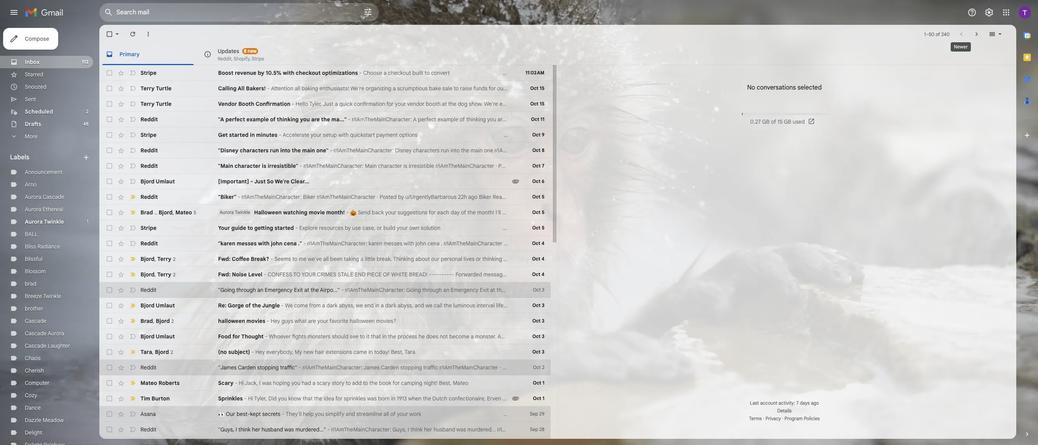 Task type: locate. For each thing, give the bounding box(es) containing it.
abyss,
[[587, 333, 603, 340]]

oct for re: gorge of the jungle -
[[532, 303, 541, 309]]

oct 4 for -
[[532, 241, 544, 246]]

0 vertical spatial more
[[25, 133, 37, 140]]

0 vertical spatial idea
[[640, 256, 650, 263]]

oct 8
[[532, 147, 544, 153]]

cascade down brother link
[[25, 318, 46, 325]]

biker up movie
[[303, 194, 315, 201]]

1 vertical spatial all
[[323, 256, 329, 263]]

best, right night!
[[439, 380, 452, 387]]

, for fwd: coffee break?
[[154, 256, 156, 263]]

2 month! from the left
[[477, 209, 494, 216]]

funds
[[473, 85, 487, 92]]

we're
[[350, 85, 364, 92], [484, 101, 498, 107], [275, 178, 289, 185]]

has attachment image right h.
[[512, 395, 520, 403]]

0 vertical spatial or
[[377, 225, 382, 232]]

new
[[248, 48, 257, 54], [303, 349, 314, 356]]

0 vertical spatial we're
[[350, 85, 364, 92]]

1 horizontal spatial me
[[533, 209, 540, 216]]

become
[[449, 333, 469, 340]]

see
[[350, 333, 359, 340]]

are left good. on the right of page
[[581, 256, 589, 263]]

brad .. bjord , mateo 5
[[140, 209, 196, 216]]

17 ‌ from the left
[[445, 411, 445, 418]]

2 posted from the left
[[671, 194, 688, 201]]

twinkle for aurora twinkle
[[44, 218, 64, 225]]

by right r/nfl
[[689, 194, 695, 201]]

2 bjord umlaut from the top
[[140, 302, 175, 309]]

2 has attachment image from the top
[[512, 395, 520, 403]]

0 horizontal spatial r/iamthemaincharacter
[[317, 194, 375, 201]]

the right the when
[[423, 395, 431, 402]]

7 inside the last account activity: 7 days ago details terms · privacy · program policies
[[796, 401, 799, 406]]

2 vertical spatial 4
[[542, 272, 544, 277]]

just down the enthusiasts!
[[323, 101, 334, 107]]

umlaut for [important] - just so we're clear...
[[156, 178, 175, 185]]

they
[[577, 395, 589, 402]]

25 row from the top
[[99, 438, 551, 446]]

2 oct 15 from the top
[[530, 101, 544, 107]]

i'll
[[496, 209, 501, 216]]

- right 'minutes'
[[279, 132, 281, 139]]

tyler, right hello
[[309, 101, 322, 107]]

idea right bad
[[640, 256, 650, 263]]

0 horizontal spatial tara
[[140, 349, 152, 356]]

0 horizontal spatial an
[[257, 287, 263, 294]]

0 horizontal spatial checkout
[[296, 69, 321, 76]]

15 right we'd on the top right
[[540, 85, 544, 91]]

oct 15 for love
[[530, 85, 544, 91]]

labels heading
[[10, 154, 82, 161]]

1 horizontal spatial hi
[[248, 395, 253, 402]]

0 vertical spatial terry turtle
[[140, 85, 172, 92]]

we're right show.
[[484, 101, 498, 107]]

reddit for "disney characters run into the main one"
[[140, 147, 158, 154]]

stripe for boost
[[140, 69, 157, 76]]

1 posted from the left
[[380, 194, 397, 201]]

0 vertical spatial back
[[372, 209, 384, 216]]

ago
[[468, 194, 478, 201], [811, 401, 819, 406]]

52 ‌ from the left
[[494, 411, 494, 418]]

have down we'd on the top right
[[525, 101, 537, 107]]

row containing asana
[[99, 407, 551, 422]]

excited
[[499, 101, 518, 107]]

it
[[366, 333, 370, 340]]

confirmation
[[256, 101, 290, 107]]

all left baking
[[295, 85, 300, 92]]

1 horizontal spatial all
[[323, 256, 329, 263]]

brad for ,
[[140, 318, 153, 325]]

they'll
[[286, 411, 302, 418]]

twinkle inside aurora twinkle halloween watching movie month!
[[235, 210, 250, 215]]

0 vertical spatial that
[[371, 333, 381, 340]]

29 ‌ from the left
[[462, 411, 462, 418]]

2 horizontal spatial was
[[367, 395, 377, 402]]

oct 15 left on
[[530, 101, 544, 107]]

1 horizontal spatial mateo
[[175, 209, 192, 216]]

19 row from the top
[[99, 345, 551, 360]]

vendor
[[218, 101, 237, 107]]

0 vertical spatial all
[[295, 85, 300, 92]]

all
[[238, 85, 245, 92]]

4 reddit from the top
[[140, 194, 158, 201]]

1 bjord , terry 2 from the top
[[140, 256, 175, 263]]

1 vertical spatial have
[[525, 101, 537, 107]]

0 vertical spatial umlaut
[[156, 178, 175, 185]]

36 ‌ from the left
[[471, 411, 471, 418]]

ball
[[25, 231, 38, 238]]

mateo up confectionaire,
[[453, 380, 468, 387]]

2 sep from the top
[[530, 427, 538, 433]]

2 4 from the top
[[542, 256, 544, 262]]

"karen messes with john cena ." -
[[218, 240, 307, 247]]

oct for "going through an emergency exit at the airpo..." -
[[533, 287, 541, 293]]

baking
[[302, 85, 318, 92]]

brad for ..
[[140, 209, 153, 216]]

i right then. at the bottom
[[739, 256, 740, 263]]

labels navigation
[[0, 25, 99, 446]]

0 vertical spatial sep
[[530, 411, 538, 417]]

1 oct 15 from the top
[[530, 85, 544, 91]]

22 ‌ from the left
[[452, 411, 452, 418]]

0 vertical spatial oct 15
[[530, 85, 544, 91]]

that right know at bottom left
[[303, 395, 313, 402]]

aurora inside aurora twinkle halloween watching movie month!
[[220, 210, 234, 215]]

2 turtle from the top
[[156, 101, 172, 107]]

15 for have
[[540, 101, 544, 107]]

1 reddit from the top
[[140, 116, 158, 123]]

aurora down arno
[[25, 194, 41, 201]]

"guys, i think her husband was murdered..." -
[[218, 427, 331, 433]]

streamline
[[356, 411, 382, 418]]

all
[[295, 85, 300, 92], [323, 256, 329, 263], [384, 411, 389, 418]]

oct for vendor booth confirmation - hello tyler, just a quick confirmation for your vendor booth at the dog show. we're excited to have you on board! thanks, terry
[[530, 101, 539, 107]]

more left 1174
[[507, 194, 519, 201]]

9 row from the top
[[99, 189, 763, 205]]

16 ‌ from the left
[[443, 411, 443, 418]]

the left dog
[[448, 101, 456, 107]]

1 horizontal spatial bake
[[659, 85, 671, 92]]

halloween up it
[[350, 318, 375, 325]]

1 vertical spatial has attachment image
[[512, 395, 520, 403]]

None checkbox
[[106, 30, 113, 38], [106, 69, 113, 77], [106, 85, 113, 92], [106, 147, 113, 154], [106, 162, 113, 170], [106, 178, 113, 186], [106, 240, 113, 248], [106, 255, 113, 263], [106, 271, 113, 279], [106, 286, 113, 294], [106, 302, 113, 310], [106, 333, 113, 341], [106, 349, 113, 356], [106, 364, 113, 372], [106, 380, 113, 387], [106, 411, 113, 418], [106, 30, 113, 38], [106, 69, 113, 77], [106, 85, 113, 92], [106, 147, 113, 154], [106, 162, 113, 170], [106, 178, 113, 186], [106, 240, 113, 248], [106, 255, 113, 263], [106, 271, 113, 279], [106, 286, 113, 294], [106, 302, 113, 310], [106, 333, 113, 341], [106, 349, 113, 356], [106, 364, 113, 372], [106, 380, 113, 387], [106, 411, 113, 418]]

bjord , terry 2 for fwd: noise level -
[[140, 271, 175, 278]]

56 ‌ from the left
[[499, 411, 499, 418]]

oct 2
[[533, 365, 544, 371]]

2 a from the left
[[592, 209, 596, 216]]

1174
[[521, 194, 530, 201]]

a right hell
[[558, 209, 562, 216]]

1 horizontal spatial halloween
[[350, 318, 375, 325]]

to right built
[[425, 69, 430, 76]]

a down boost revenue by 10.5% with checkout optimizations - choose a checkout built to convert ﻿ ﻿ ﻿ ﻿ ﻿ ﻿ ﻿ ﻿ ﻿ ﻿ ﻿ ﻿ ﻿ ﻿ ﻿ ﻿ ﻿ ﻿ ﻿ ﻿ ﻿ ﻿ ﻿ ﻿ ﻿ ﻿ ﻿ ﻿ ﻿ ﻿ ﻿ ﻿ ﻿ ﻿ ﻿ ﻿ ﻿ ﻿ ﻿ ﻿ ﻿ ﻿ ﻿ ﻿ ﻿ ﻿ ﻿ ﻿ ﻿ ﻿ ﻿ ﻿ ﻿ ﻿ ﻿ ﻿ ﻿ ﻿ ﻿ ﻿ ﻿ ﻿ ﻿ ﻿ ﻿ ﻿ ﻿ ﻿ ﻿ ﻿ ﻿ ﻿ ﻿ ﻿ ﻿ ﻿ ﻿ ﻿ ﻿ ﻿ ﻿ ﻿ ﻿
[[393, 85, 396, 92]]

1 vertical spatial 15
[[540, 101, 544, 107]]

main menu image
[[9, 8, 19, 17]]

2 bake from the left
[[659, 85, 671, 92]]

1 horizontal spatial or
[[476, 256, 481, 263]]

oct 1 for mateo
[[533, 380, 544, 386]]

0 horizontal spatial at
[[304, 287, 309, 294]]

month! up resources
[[326, 209, 345, 216]]

you left on
[[538, 101, 547, 107]]

4 ‌ from the left
[[427, 411, 427, 418]]

1 oct 5 from the top
[[532, 194, 544, 200]]

1 vertical spatial was
[[367, 395, 377, 402]]

inbox link
[[25, 59, 40, 66]]

2 3 from the top
[[542, 303, 544, 309]]

1 horizontal spatial taking
[[651, 256, 667, 263]]

oct 4 left "jobs."
[[532, 256, 544, 262]]

fwd: left noise
[[218, 271, 231, 278]]

48
[[83, 121, 88, 127]]

5 3 from the top
[[542, 349, 544, 355]]

5 reddit from the top
[[140, 240, 158, 247]]

more inside no conversations selected main content
[[507, 194, 519, 201]]

taking left the break
[[651, 256, 667, 263]]

4 row from the top
[[99, 112, 551, 127]]

15 for love
[[540, 85, 544, 91]]

29
[[539, 411, 544, 417]]

hey up "james carden stopping traffic" -
[[255, 349, 265, 356]]

6 reddit from the top
[[140, 287, 156, 294]]

19 ‌ from the left
[[448, 411, 448, 418]]

of left work
[[390, 411, 396, 418]]

."
[[298, 240, 302, 247]]

me
[[533, 209, 540, 216], [299, 256, 306, 263]]

1 vertical spatial hey
[[255, 349, 265, 356]]

about right thinking
[[415, 256, 430, 263]]

follow link to manage storage image
[[808, 118, 816, 126]]

newer tooltip
[[951, 38, 971, 55]]

u/urgentlybarbarous
[[405, 194, 457, 201]]

1 vertical spatial and
[[714, 256, 724, 263]]

get started in minutes - accelerate your setup with quickstart payment options ﻿ ﻿ ﻿ ﻿ ﻿ ﻿ ﻿ ﻿ ﻿ ﻿ ﻿ ﻿ ﻿ ﻿ ﻿ ﻿ ﻿ ﻿ ﻿ ﻿ ﻿ ﻿ ﻿ ﻿ ﻿ ﻿ ﻿ ﻿ ﻿ ﻿ ﻿ ﻿ ﻿ ﻿ ﻿ ﻿ ﻿ ﻿ ﻿ ﻿ ﻿ ﻿ ﻿ ﻿ ﻿ ﻿ ﻿ ﻿ ﻿ ﻿ ﻿ ﻿ ﻿ ﻿ ﻿ ﻿ ﻿ ﻿ ﻿ ﻿ ﻿ ﻿ ﻿ ﻿ ﻿ ﻿ ﻿ ﻿ ﻿ ﻿ ﻿ ﻿ ﻿ ﻿
[[218, 132, 520, 139]]

thought
[[241, 333, 264, 340]]

advanced search options image
[[360, 4, 376, 20]]

2 fwd: from the top
[[218, 271, 231, 278]]

taking
[[344, 256, 359, 263], [651, 256, 667, 263]]

aurora cascade link
[[25, 194, 64, 201]]

that
[[371, 333, 381, 340], [303, 395, 313, 402]]

aurora down "biker"
[[220, 210, 234, 215]]

starred link
[[25, 71, 43, 78]]

reddit for "a perfect example of thinking you are the ma..."
[[140, 116, 158, 123]]

1 brad from the top
[[140, 209, 153, 216]]

was for murdered..."
[[284, 427, 294, 433]]

0 vertical spatial oct 5
[[532, 194, 544, 200]]

28
[[539, 427, 544, 433]]

1 vertical spatial are
[[581, 256, 589, 263]]

burton
[[152, 395, 170, 402]]

by left use
[[345, 225, 351, 232]]

twinkle up guide
[[235, 210, 250, 215]]

oct 3 for hey everybody, my new hair extensions came in today! best, tara
[[532, 349, 544, 355]]

1 sep from the top
[[530, 411, 538, 417]]

1 vertical spatial tyler,
[[254, 395, 267, 402]]

1 vertical spatial bjord umlaut
[[140, 302, 175, 309]]

2 horizontal spatial with
[[338, 132, 349, 139]]

breeze twinkle link
[[25, 293, 61, 300]]

0 horizontal spatial quiet
[[563, 209, 576, 216]]

oct for fwd: coffee break? - seems to me we've all been taking a little break. thinking about our personal lives or thinking about keeping our jobs. breaks are good. it's not a bad idea taking a break every now and then. i
[[532, 256, 540, 262]]

tab list
[[1016, 25, 1038, 418], [99, 43, 1016, 65]]

the left the airpo..."
[[311, 287, 319, 294]]

2 halloween from the left
[[350, 318, 375, 325]]

"biker"
[[218, 194, 236, 201]]

twinkle for breeze twinkle
[[43, 293, 61, 300]]

0 vertical spatial used
[[793, 118, 805, 125]]

3 for hey guys what are your favorite halloween movies?
[[542, 318, 544, 324]]

1 horizontal spatial our
[[497, 85, 505, 92]]

66 ‌ from the left
[[513, 411, 513, 418]]

i right jack,
[[259, 380, 261, 387]]

thanks,
[[574, 101, 593, 107]]

stripe
[[252, 56, 264, 62], [140, 69, 157, 76], [140, 132, 157, 139], [140, 225, 157, 232]]

to right excited at the left top of page
[[519, 101, 524, 107]]

"james carden stopping traffic" -
[[218, 364, 303, 371]]

of right 50
[[936, 31, 940, 37]]

tyler, left did
[[254, 395, 267, 402]]

blossom
[[25, 268, 46, 275]]

hair
[[315, 349, 324, 356]]

8 inside tab
[[244, 48, 246, 54]]

1 umlaut from the top
[[156, 178, 175, 185]]

into right run
[[280, 147, 290, 154]]

0 vertical spatial brad
[[140, 209, 153, 216]]

1 vertical spatial i
[[259, 380, 261, 387]]

0 vertical spatial hey
[[271, 318, 280, 325]]

used left as
[[664, 395, 676, 402]]

reddit for "james carden stopping traffic"
[[140, 364, 156, 371]]

2 vertical spatial twinkle
[[43, 293, 61, 300]]

👀 image
[[218, 412, 225, 418]]

and right simplify
[[346, 411, 355, 418]]

choose
[[363, 69, 382, 76]]

sep for reddit
[[530, 427, 538, 433]]

h.
[[502, 395, 508, 402]]

1 turtle from the top
[[156, 85, 172, 92]]

1 vertical spatial ago
[[811, 401, 819, 406]]

idea down the scary
[[324, 395, 334, 402]]

1 vertical spatial with
[[338, 132, 349, 139]]

stripe for your
[[140, 225, 157, 232]]

46 ‌ from the left
[[485, 411, 485, 418]]

0 horizontal spatial just
[[254, 178, 266, 185]]

cascade down the cascade link
[[25, 330, 46, 337]]

halloween
[[218, 318, 245, 325], [350, 318, 375, 325]]

been
[[330, 256, 343, 263]]

bjord , terry 2 for fwd: coffee break? - seems to me we've all been taking a little break. thinking about our personal lives or thinking about keeping our jobs. breaks are good. it's not a bad idea taking a break every now and then. i
[[140, 256, 175, 263]]

0.27
[[750, 118, 761, 125]]

14 ‌ from the left
[[441, 411, 441, 418]]

cherish link
[[25, 368, 44, 375]]

1 horizontal spatial not
[[615, 256, 623, 263]]

2 gb from the left
[[784, 118, 791, 125]]

bjord umlaut up tara , bjord 2
[[140, 333, 175, 340]]

1 oct 1 from the top
[[533, 380, 544, 386]]

does
[[426, 333, 438, 340]]

0 vertical spatial bjord umlaut
[[140, 178, 175, 185]]

reddit for "main character is irresistible"
[[140, 163, 158, 170]]

the left abyss
[[604, 333, 612, 340]]

- right ma..."
[[348, 116, 350, 123]]

1 vertical spatial umlaut
[[156, 302, 175, 309]]

1 horizontal spatial we're
[[350, 85, 364, 92]]

drafts
[[25, 121, 41, 128]]

r/iamthemaincharacter up 🎃 icon
[[317, 194, 375, 201]]

0 horizontal spatial back
[[372, 209, 384, 216]]

oct 5 left 301
[[532, 194, 544, 200]]

oct for "james carden stopping traffic" -
[[533, 365, 541, 371]]

born
[[378, 395, 390, 402]]

1 vertical spatial sep
[[530, 427, 538, 433]]

was left hoping at the left of the page
[[262, 380, 272, 387]]

18 ‌ from the left
[[446, 411, 446, 418]]

0 horizontal spatial and
[[346, 411, 355, 418]]

3 for hey everybody, my new hair extensions came in today! best, tara
[[542, 349, 544, 355]]

search mail image
[[102, 5, 116, 19]]

0 vertical spatial with
[[283, 69, 294, 76]]

8 row from the top
[[99, 174, 551, 189]]

3 oct 5 from the top
[[532, 225, 544, 231]]

23 row from the top
[[99, 407, 551, 422]]

jong
[[516, 395, 529, 402]]

and
[[700, 85, 709, 92], [714, 256, 724, 263], [346, 411, 355, 418]]

back left you.
[[652, 333, 664, 340]]

0 horizontal spatial was
[[262, 380, 272, 387]]

so
[[267, 178, 274, 185]]

0 horizontal spatial halloween
[[218, 318, 245, 325]]

characters
[[240, 147, 269, 154]]

69 ‌ from the left
[[517, 411, 517, 418]]

brad link
[[25, 281, 36, 288]]

not right it's
[[615, 256, 623, 263]]

bjord
[[140, 178, 154, 185], [159, 209, 173, 216], [140, 256, 154, 263], [140, 271, 154, 278], [140, 302, 154, 309], [156, 318, 170, 325], [140, 333, 154, 340], [155, 349, 169, 356]]

vendor booth confirmation - hello tyler, just a quick confirmation for your vendor booth at the dog show. we're excited to have you on board! thanks, terry
[[218, 101, 606, 107]]

reddit for "guys, i think her husband was murdered..."
[[140, 427, 156, 433]]

umlaut
[[156, 178, 175, 185], [156, 302, 175, 309], [156, 333, 175, 340]]

1 horizontal spatial gaze
[[638, 333, 650, 340]]

"disney characters run into the main one" -
[[218, 147, 334, 154]]

1 vertical spatial 4
[[542, 256, 544, 262]]

, for fwd: noise level
[[154, 271, 156, 278]]

turtle for calling all bakers! - attention all baking enthusiasts! we're organizing a scrumptious bake sale to raise funds for our school. we'd love to have your delectable contributions. let's bake up a storm and make
[[156, 85, 172, 92]]

row containing mateo roberts
[[99, 376, 551, 391]]

camping
[[401, 380, 422, 387]]

hey for hey guys what are your favorite halloween movies?
[[271, 318, 280, 325]]

oct for "a perfect example of thinking you are the ma..." -
[[531, 116, 539, 122]]

all left been
[[323, 256, 329, 263]]

for down story
[[335, 395, 343, 402]]

2 inside brad , bjord 2
[[171, 318, 174, 324]]

0 horizontal spatial our
[[431, 256, 440, 263]]

gb right 0.27
[[762, 118, 770, 125]]

reddit for "karen messes with john cena ."
[[140, 240, 158, 247]]

book
[[379, 380, 391, 387]]

bjord umlaut for [important] - just so we're clear...
[[140, 178, 175, 185]]

11 ‌ from the left
[[437, 411, 437, 418]]

, for halloween movies
[[153, 318, 154, 325]]

0 vertical spatial 4
[[542, 241, 544, 246]]

1 vertical spatial oct 5
[[532, 210, 544, 215]]

process
[[398, 333, 417, 340]]

3 reddit from the top
[[140, 163, 158, 170]]

5 row from the top
[[99, 127, 551, 143]]

1 horizontal spatial 8
[[542, 147, 544, 153]]

47 ‌ from the left
[[487, 411, 487, 418]]

1 vertical spatial or
[[476, 256, 481, 263]]

about
[[415, 256, 430, 263], [504, 256, 518, 263]]

confectionaire,
[[449, 395, 486, 402]]

1 vertical spatial that
[[303, 395, 313, 402]]

in down movies?
[[382, 333, 387, 340]]

into left you.
[[665, 333, 674, 340]]

1 horizontal spatial that
[[371, 333, 381, 340]]

5 inside brad .. bjord , mateo 5
[[194, 210, 196, 216]]

oct 15 down 11:03 am
[[530, 85, 544, 91]]

in right came
[[368, 349, 373, 356]]

refresh image
[[129, 30, 137, 38]]

1 vertical spatial started
[[275, 225, 294, 232]]

hi down jack,
[[248, 395, 253, 402]]

brad up tara , bjord 2
[[140, 318, 153, 325]]

41 ‌ from the left
[[478, 411, 478, 418]]

0 horizontal spatial or
[[377, 225, 382, 232]]

None search field
[[99, 3, 379, 22]]

with right 10.5%
[[283, 69, 294, 76]]

posted down [important] - just so we're clear... link
[[380, 194, 397, 201]]

1 biker from the left
[[303, 194, 315, 201]]

with right setup
[[338, 132, 349, 139]]

school.
[[507, 85, 525, 92]]

0 vertical spatial oct 4
[[532, 241, 544, 246]]

13 ‌ from the left
[[439, 411, 439, 418]]

sep left 29
[[530, 411, 538, 417]]

that right it
[[371, 333, 381, 340]]

22 row from the top
[[99, 391, 734, 407]]

for right book
[[393, 380, 400, 387]]

2 vertical spatial oct 5
[[532, 225, 544, 231]]

oct 1 down oct 2
[[533, 380, 544, 386]]

27 ‌ from the left
[[459, 411, 459, 418]]

3 umlaut from the top
[[156, 333, 175, 340]]

1 vertical spatial idea
[[324, 395, 334, 402]]

quiet
[[563, 209, 576, 216], [597, 209, 611, 216]]

2 oct 4 from the top
[[532, 256, 544, 262]]

None checkbox
[[106, 100, 113, 108], [106, 116, 113, 123], [106, 131, 113, 139], [106, 193, 113, 201], [106, 209, 113, 217], [106, 224, 113, 232], [106, 317, 113, 325], [106, 395, 113, 403], [106, 426, 113, 434], [106, 100, 113, 108], [106, 116, 113, 123], [106, 131, 113, 139], [106, 193, 113, 201], [106, 209, 113, 217], [106, 224, 113, 232], [106, 317, 113, 325], [106, 395, 113, 403], [106, 426, 113, 434]]

our left "school."
[[497, 85, 505, 92]]

chaos
[[25, 355, 41, 362]]

1 horizontal spatial used
[[793, 118, 805, 125]]

gaze right will
[[638, 333, 650, 340]]

0 vertical spatial an
[[257, 287, 263, 294]]

we're up "quick" on the left top of the page
[[350, 85, 364, 92]]

aurora up aurora twinkle
[[25, 206, 41, 213]]

0 horizontal spatial about
[[415, 256, 430, 263]]

1 horizontal spatial just
[[323, 101, 334, 107]]

7 reddit from the top
[[140, 364, 156, 371]]

- left explore
[[295, 225, 298, 232]]

story
[[332, 380, 344, 387]]

"guys,
[[218, 427, 234, 433]]

r/nfl
[[657, 194, 666, 201]]

3 row from the top
[[99, 96, 606, 112]]

15 ‌ from the left
[[442, 411, 442, 418]]

1 horizontal spatial at
[[442, 101, 447, 107]]

to left be
[[650, 395, 655, 402]]

older image
[[973, 30, 981, 38]]

67 ‌ from the left
[[514, 411, 514, 418]]

bliss
[[25, 243, 36, 250]]

bake left sale
[[429, 85, 441, 92]]

conversations
[[757, 84, 796, 92]]

are for "a perfect example of thinking you are the ma..." -
[[311, 116, 320, 123]]

2 reddit from the top
[[140, 147, 158, 154]]

38 ‌ from the left
[[474, 411, 474, 418]]

2 vertical spatial all
[[384, 411, 389, 418]]

umlaut up tara , bjord 2
[[156, 333, 175, 340]]

updates, 8 new messages, tab
[[198, 43, 295, 65]]

2 vertical spatial oct 4
[[532, 272, 544, 277]]

1 vertical spatial oct 1
[[533, 396, 544, 402]]

cascade up chaos
[[25, 343, 46, 350]]

1 fwd: from the top
[[218, 256, 231, 263]]

1 horizontal spatial place
[[612, 209, 626, 216]]

a right up
[[680, 85, 683, 92]]

bake left up
[[659, 85, 671, 92]]

8 up shopify,
[[244, 48, 246, 54]]

has attachment image
[[512, 178, 520, 186], [512, 395, 520, 403]]

biker left read
[[479, 194, 491, 201]]

20 row from the top
[[99, 360, 551, 376]]

1 horizontal spatial month!
[[477, 209, 494, 216]]

4
[[542, 241, 544, 246], [542, 256, 544, 262], [542, 272, 544, 277]]

7 ‌ from the left
[[431, 411, 431, 418]]

no
[[747, 84, 755, 92]]

7 row from the top
[[99, 158, 551, 174]]

has attachment image for [important] - just so we're clear...
[[512, 178, 520, 186]]

oct for food for thought - whoever fights monsters should see to it that in the process he does not become a monster. and if you gaze long enough into an abyss, the abyss will gaze back into you.
[[532, 334, 541, 340]]

1 gb from the left
[[762, 118, 770, 125]]

was left born
[[367, 395, 377, 402]]

12h
[[755, 194, 763, 201]]

0 vertical spatial bjord , terry 2
[[140, 256, 175, 263]]

2 vertical spatial was
[[284, 427, 294, 433]]

1 horizontal spatial about
[[504, 256, 518, 263]]

more inside button
[[25, 133, 37, 140]]

an
[[257, 287, 263, 294], [580, 333, 586, 340]]

sep 29
[[530, 411, 544, 417]]

2
[[86, 109, 88, 114], [627, 209, 630, 216], [173, 256, 175, 262], [173, 272, 175, 278], [171, 318, 174, 324], [171, 349, 173, 355], [542, 365, 544, 371]]

level
[[248, 271, 262, 278]]

in
[[250, 132, 255, 139], [382, 333, 387, 340], [368, 349, 373, 356], [391, 395, 395, 402]]

row
[[99, 65, 565, 81], [99, 81, 724, 96], [99, 96, 606, 112], [99, 112, 551, 127], [99, 127, 551, 143], [99, 143, 551, 158], [99, 158, 551, 174], [99, 174, 551, 189], [99, 189, 763, 205], [99, 205, 630, 220], [99, 220, 551, 236], [99, 236, 551, 251], [99, 251, 740, 267], [99, 267, 551, 283], [99, 283, 551, 298], [99, 298, 551, 314], [99, 314, 551, 329], [99, 329, 686, 345], [99, 345, 551, 360], [99, 360, 551, 376], [99, 376, 551, 391], [99, 391, 734, 407], [99, 407, 551, 422], [99, 422, 551, 438], [99, 438, 551, 446]]

0 horizontal spatial ago
[[468, 194, 478, 201]]

oct 3 for hey guys what are your favorite halloween movies?
[[532, 318, 544, 324]]

1 vertical spatial fwd:
[[218, 271, 231, 278]]

1 horizontal spatial tara
[[405, 349, 415, 356]]

1 horizontal spatial hey
[[271, 318, 280, 325]]

clear...
[[291, 178, 309, 185]]

1 horizontal spatial more
[[507, 194, 519, 201]]

with
[[283, 69, 294, 76], [338, 132, 349, 139], [258, 240, 270, 247]]



Task type: describe. For each thing, give the bounding box(es) containing it.
"going
[[218, 287, 235, 294]]

1 horizontal spatial with
[[283, 69, 294, 76]]

has attachment image for sprinkles
[[512, 395, 520, 403]]

6
[[542, 179, 544, 184]]

2 horizontal spatial mateo
[[453, 380, 468, 387]]

the left process in the left of the page
[[388, 333, 396, 340]]

a right 'had' at left bottom
[[312, 380, 315, 387]]

3 4 from the top
[[542, 272, 544, 277]]

oct for scary - hi jack, i was hoping you had a scary story to add to the book for camping night! best, mateo
[[533, 380, 541, 386]]

was for hoping
[[262, 380, 272, 387]]

in left 'minutes'
[[250, 132, 255, 139]]

arno link
[[25, 181, 37, 188]]

35 ‌ from the left
[[470, 411, 470, 418]]

aurora for aurora twinkle
[[25, 218, 43, 225]]

0 vertical spatial ago
[[468, 194, 478, 201]]

your up build
[[385, 209, 396, 216]]

ago inside the last account activity: 7 days ago details terms · privacy · program policies
[[811, 401, 819, 406]]

0 horizontal spatial tyler,
[[254, 395, 267, 402]]

know
[[288, 395, 301, 402]]

- right "bakers!"
[[267, 85, 270, 92]]

oct 5 for ﻿
[[532, 225, 544, 231]]

- right scary
[[235, 380, 237, 387]]

bliss radiance
[[25, 243, 60, 250]]

0 vertical spatial and
[[700, 85, 709, 92]]

- up clear...
[[300, 163, 302, 170]]

2 vertical spatial 15
[[778, 118, 783, 125]]

37 ‌ from the left
[[473, 411, 473, 418]]

board!
[[556, 101, 572, 107]]

1 about from the left
[[415, 256, 430, 263]]

2 vertical spatial with
[[258, 240, 270, 247]]

brad , bjord 2
[[140, 318, 174, 325]]

reddit for "going through an emergency exit at the airpo..."
[[140, 287, 156, 294]]

65 ‌ from the left
[[512, 411, 512, 418]]

33 ‌ from the left
[[467, 411, 467, 418]]

oct 1 for h.
[[533, 396, 544, 402]]

the left ma..."
[[321, 116, 330, 123]]

- left choose
[[359, 69, 362, 76]]

9 ‌ from the left
[[434, 411, 434, 418]]

your guide to getting started - explore resources by use case,‌ or build your own solution ﻿ ﻿ ﻿ ﻿ ﻿ ﻿ ﻿ ﻿ ﻿ ﻿ ﻿ ﻿ ﻿ ﻿ ﻿ ﻿ ﻿ ﻿ ﻿ ﻿ ﻿ ﻿ ﻿ ﻿ ﻿ ﻿ ﻿ ﻿ ﻿ ﻿ ﻿ ﻿ ﻿ ﻿ ﻿ ﻿ ﻿ ﻿ ﻿ ﻿ ﻿ ﻿ ﻿ ﻿ ﻿ ﻿ ﻿ ﻿ ﻿ ﻿ ﻿ ﻿ ﻿ ﻿ ﻿ ﻿ ﻿ ﻿ ﻿ ﻿ ﻿ ﻿ ﻿ ﻿ ﻿ ﻿ ﻿ ﻿ ﻿ ﻿ ﻿
[[218, 225, 539, 232]]

the down the scary
[[314, 395, 322, 402]]

oct for your guide to getting started - explore resources by use case,‌ or build your own solution ﻿ ﻿ ﻿ ﻿ ﻿ ﻿ ﻿ ﻿ ﻿ ﻿ ﻿ ﻿ ﻿ ﻿ ﻿ ﻿ ﻿ ﻿ ﻿ ﻿ ﻿ ﻿ ﻿ ﻿ ﻿ ﻿ ﻿ ﻿ ﻿ ﻿ ﻿ ﻿ ﻿ ﻿ ﻿ ﻿ ﻿ ﻿ ﻿ ﻿ ﻿ ﻿ ﻿ ﻿ ﻿ ﻿ ﻿ ﻿ ﻿ ﻿ ﻿ ﻿ ﻿ ﻿ ﻿ ﻿ ﻿ ﻿ ﻿ ﻿ ﻿ ﻿ ﻿ ﻿ ﻿ ﻿ ﻿ ﻿ ﻿ ﻿ ﻿
[[532, 225, 541, 231]]

oct for "biker" - r/iamthemaincharacter: biker r/iamthemaincharacter · posted by u/urgentlybarbarous 22h ago biker read more 1174 votes 301 comments hide r/iamthemaincharacter r/nfl · posted by u/total_customer_6627 12h
[[532, 194, 541, 200]]

oct for sprinkles - hi tyler, did you know that the idea for sprinkles was born in 1913 when the dutch confectionaire, erven h. de jong created hagelslag. they were originally intended to be used as a simple topping for
[[533, 396, 541, 402]]

2 horizontal spatial and
[[714, 256, 724, 263]]

then.
[[725, 256, 738, 263]]

your up thanks,
[[570, 85, 581, 92]]

2 horizontal spatial into
[[665, 333, 674, 340]]

raise
[[460, 85, 472, 92]]

- right "biker"
[[238, 194, 240, 201]]

2 row from the top
[[99, 81, 724, 96]]

2 gaze from the left
[[638, 333, 650, 340]]

aurora up laughter
[[48, 330, 64, 337]]

12 ‌ from the left
[[438, 411, 438, 418]]

1 inside labels "navigation"
[[87, 219, 88, 225]]

carden
[[238, 364, 256, 371]]

stripe for get
[[140, 132, 157, 139]]

privacy link
[[766, 416, 781, 422]]

2 inside tara , bjord 2
[[171, 349, 173, 355]]

20 ‌ from the left
[[449, 411, 449, 418]]

delight link
[[25, 430, 42, 437]]

to left add
[[346, 380, 351, 387]]

you right help
[[315, 411, 324, 418]]

to right add
[[363, 380, 368, 387]]

54 ‌ from the left
[[496, 411, 496, 418]]

68 ‌ from the left
[[516, 411, 516, 418]]

hoping
[[273, 380, 290, 387]]

hagelslag.
[[550, 395, 575, 402]]

cascade up "ethereal"
[[43, 194, 64, 201]]

kept
[[250, 411, 261, 418]]

each
[[437, 209, 449, 216]]

oct 15 for have
[[530, 101, 544, 107]]

in left 1913 in the left of the page
[[391, 395, 395, 402]]

0 horizontal spatial not
[[440, 333, 448, 340]]

39 ‌ from the left
[[475, 411, 475, 418]]

53 ‌ from the left
[[495, 411, 495, 418]]

bliss radiance link
[[25, 243, 60, 250]]

cascade laughter link
[[25, 343, 70, 350]]

calling
[[218, 85, 236, 92]]

2 oct 5 from the top
[[532, 210, 544, 215]]

0 vertical spatial just
[[323, 101, 334, 107]]

1 checkout from the left
[[296, 69, 321, 76]]

2 horizontal spatial i
[[739, 256, 740, 263]]

5 ‌ from the left
[[428, 411, 428, 418]]

2 inside labels "navigation"
[[86, 109, 88, 114]]

fwd: for fwd: coffee break?
[[218, 256, 231, 263]]

cascade link
[[25, 318, 46, 325]]

row containing tara
[[99, 345, 551, 360]]

everybody,
[[266, 349, 293, 356]]

last
[[750, 401, 759, 406]]

cozy link
[[25, 392, 37, 399]]

gorge
[[228, 302, 244, 309]]

terry turtle for calling all bakers!
[[140, 85, 172, 92]]

- inside [important] - just so we're clear... link
[[250, 178, 253, 185]]

- left seems
[[271, 256, 273, 263]]

1 horizontal spatial started
[[275, 225, 294, 232]]

of right 0.27
[[771, 118, 776, 125]]

a left the break
[[668, 256, 671, 263]]

1 vertical spatial best,
[[439, 380, 452, 387]]

to right love
[[551, 85, 556, 92]]

resources
[[319, 225, 343, 232]]

roberts
[[159, 380, 180, 387]]

enthusiasts!
[[319, 85, 349, 92]]

1 place from the left
[[578, 209, 591, 216]]

oct for calling all bakers! - attention all baking enthusiasts! we're organizing a scrumptious bake sale to raise funds for our school. we'd love to have your delectable contributions. let's bake up a storm and make
[[530, 85, 539, 91]]

- right movies at left bottom
[[267, 318, 269, 325]]

- right ".""
[[303, 240, 306, 247]]

you down hello
[[300, 116, 310, 123]]

payment
[[376, 132, 398, 139]]

toggle split pane mode image
[[988, 30, 996, 38]]

oct for get started in minutes - accelerate your setup with quickstart payment options ﻿ ﻿ ﻿ ﻿ ﻿ ﻿ ﻿ ﻿ ﻿ ﻿ ﻿ ﻿ ﻿ ﻿ ﻿ ﻿ ﻿ ﻿ ﻿ ﻿ ﻿ ﻿ ﻿ ﻿ ﻿ ﻿ ﻿ ﻿ ﻿ ﻿ ﻿ ﻿ ﻿ ﻿ ﻿ ﻿ ﻿ ﻿ ﻿ ﻿ ﻿ ﻿ ﻿ ﻿ ﻿ ﻿ ﻿ ﻿ ﻿ ﻿ ﻿ ﻿ ﻿ ﻿ ﻿ ﻿ ﻿ ﻿ ﻿ ﻿ ﻿ ﻿ ﻿ ﻿ ﻿ ﻿ ﻿ ﻿ ﻿ ﻿ ﻿ ﻿ ﻿ ﻿
[[532, 132, 541, 138]]

23 ‌ from the left
[[453, 411, 453, 418]]

30 ‌ from the left
[[463, 411, 463, 418]]

a right as
[[685, 395, 688, 402]]

day
[[451, 209, 460, 216]]

you right if
[[513, 333, 522, 340]]

0 horizontal spatial into
[[280, 147, 290, 154]]

the left book
[[369, 380, 378, 387]]

, for (no subject)
[[152, 349, 154, 356]]

you right did
[[278, 395, 287, 402]]

"biker" - r/iamthemaincharacter: biker r/iamthemaincharacter · posted by u/urgentlybarbarous 22h ago biker read more 1174 votes 301 comments hide r/iamthemaincharacter r/nfl · posted by u/total_customer_6627 12h
[[218, 194, 763, 201]]

21 ‌ from the left
[[450, 411, 450, 418]]

- right 'jungle'
[[281, 302, 284, 309]]

oct 3 for whoever fights monsters should see to it that in the process he does not become a monster. and if you gaze long enough into an abyss, the abyss will gaze back into you.
[[532, 334, 544, 340]]

the right day
[[468, 209, 476, 216]]

25 ‌ from the left
[[456, 411, 456, 418]]

0 horizontal spatial we're
[[275, 178, 289, 185]]

turtle for vendor booth confirmation - hello tyler, just a quick confirmation for your vendor booth at the dog show. we're excited to have you on board! thanks, terry
[[156, 101, 172, 107]]

0 vertical spatial started
[[229, 132, 249, 139]]

oct for (no subject) - hey everybody, my new hair extensions came in today! best, tara
[[532, 349, 541, 355]]

the left main
[[292, 147, 301, 154]]

activity:
[[779, 401, 795, 406]]

- left they'll
[[282, 411, 284, 418]]

a right become
[[471, 333, 474, 340]]

1 horizontal spatial idea
[[640, 256, 650, 263]]

details link
[[777, 408, 792, 414]]

1 bake from the left
[[429, 85, 441, 92]]

originally
[[603, 395, 626, 402]]

3 for whoever fights monsters should see to it that in the process he does not become a monster. and if you gaze long enough into an abyss, the abyss will gaze back into you.
[[542, 334, 544, 340]]

minutes
[[256, 132, 277, 139]]

15 row from the top
[[99, 283, 551, 298]]

of right example
[[270, 116, 276, 123]]

to right seems
[[292, 256, 297, 263]]

topping
[[706, 395, 725, 402]]

cascade aurora
[[25, 330, 64, 337]]

starred
[[25, 71, 43, 78]]

- right one"
[[330, 147, 332, 154]]

1 3 from the top
[[542, 287, 544, 293]]

1 row from the top
[[99, 65, 565, 81]]

0 horizontal spatial mateo
[[140, 380, 157, 387]]

9
[[542, 132, 544, 138]]

bjord umlaut for food for thought
[[140, 333, 175, 340]]

8 ‌ from the left
[[432, 411, 432, 418]]

0 vertical spatial thinking
[[277, 116, 299, 123]]

oct for "karen messes with john cena ." -
[[532, 241, 540, 246]]

4 for me
[[542, 256, 544, 262]]

57 ‌ from the left
[[501, 411, 501, 418]]

1 halloween from the left
[[218, 318, 245, 325]]

our
[[226, 411, 235, 418]]

- right "sprinkles"
[[244, 395, 247, 402]]

6 ‌ from the left
[[430, 411, 430, 418]]

0 vertical spatial me
[[533, 209, 540, 216]]

john
[[271, 240, 282, 247]]

60 ‌ from the left
[[505, 411, 505, 418]]

hey for hey everybody, my new hair extensions came in today! best, tara
[[255, 349, 265, 356]]

18 row from the top
[[99, 329, 686, 345]]

think
[[238, 427, 251, 433]]

(no
[[218, 349, 227, 356]]

14 row from the top
[[99, 267, 551, 283]]

no conversations selected main content
[[99, 25, 1016, 446]]

32 ‌ from the left
[[466, 411, 466, 418]]

2 taking from the left
[[651, 256, 667, 263]]

new inside tab
[[248, 48, 257, 54]]

is
[[262, 163, 266, 170]]

51 ‌ from the left
[[492, 411, 492, 418]]

your left work
[[397, 411, 408, 418]]

your up 'monsters'
[[317, 318, 328, 325]]

scary
[[317, 380, 330, 387]]

comments
[[556, 194, 583, 201]]

tara , bjord 2
[[140, 349, 173, 356]]

55 ‌ from the left
[[498, 411, 498, 418]]

cascade laughter
[[25, 343, 70, 350]]

mateo roberts
[[140, 380, 180, 387]]

40 ‌ from the left
[[477, 411, 477, 418]]

- left send
[[345, 209, 350, 216]]

0 horizontal spatial all
[[295, 85, 300, 92]]

1 vertical spatial thinking
[[482, 256, 502, 263]]

2 place from the left
[[612, 209, 626, 216]]

1 horizontal spatial an
[[580, 333, 586, 340]]

support image
[[967, 8, 977, 17]]

monsters
[[308, 333, 330, 340]]

convert
[[431, 69, 450, 76]]

1 ‌ from the left
[[423, 411, 423, 418]]

1 gaze from the left
[[524, 333, 536, 340]]

scheduled link
[[25, 108, 53, 115]]

food
[[218, 333, 231, 340]]

0 horizontal spatial idea
[[324, 395, 334, 402]]

17 row from the top
[[99, 314, 551, 329]]

fwd: for fwd: noise level
[[218, 271, 231, 278]]

good.
[[590, 256, 605, 263]]

22h
[[458, 194, 467, 201]]

63 ‌ from the left
[[509, 411, 509, 418]]

1 horizontal spatial into
[[569, 333, 578, 340]]

row containing tim burton
[[99, 391, 734, 407]]

🎃 image
[[350, 210, 357, 216]]

oct 4 for me
[[532, 256, 544, 262]]

to left it
[[360, 333, 365, 340]]

boost
[[218, 69, 233, 76]]

61 ‌ from the left
[[506, 411, 506, 418]]

are for halloween movies - hey guys what are your favorite halloween movies?
[[308, 318, 316, 325]]

oct 7
[[532, 163, 544, 169]]

43 ‌ from the left
[[481, 411, 481, 418]]

10 ‌ from the left
[[435, 411, 435, 418]]

0 horizontal spatial that
[[303, 395, 313, 402]]

49 ‌ from the left
[[489, 411, 489, 418]]

- left whoever
[[265, 333, 268, 340]]

twinkle for aurora twinkle halloween watching movie month!
[[235, 210, 250, 215]]

settings image
[[985, 8, 994, 17]]

2 ‌ from the left
[[424, 411, 424, 418]]

a right choose
[[384, 69, 387, 76]]

add
[[352, 380, 362, 387]]

cascade for cascade aurora
[[25, 330, 46, 337]]

oct 5 for comments
[[532, 194, 544, 200]]

created
[[530, 395, 549, 402]]

· down details link at the right of the page
[[782, 416, 783, 422]]

2 horizontal spatial our
[[540, 256, 549, 263]]

13 row from the top
[[99, 251, 740, 267]]

Search mail text field
[[116, 9, 342, 16]]

compose button
[[3, 28, 58, 50]]

- right subject) at the left bottom
[[251, 349, 254, 356]]

- right traffic"
[[299, 364, 301, 371]]

oct for "disney characters run into the main one" -
[[532, 147, 541, 153]]

aurora for aurora ethereal
[[25, 206, 41, 213]]

fights
[[292, 333, 306, 340]]

sent link
[[25, 96, 36, 103]]

you left 'had' at left bottom
[[291, 380, 300, 387]]

cascade for the cascade link
[[25, 318, 46, 325]]

cascade for cascade laughter
[[25, 343, 46, 350]]

dutch
[[432, 395, 447, 402]]

0 vertical spatial not
[[615, 256, 623, 263]]

sale
[[442, 85, 452, 92]]

a left little
[[360, 256, 363, 263]]

send
[[358, 209, 371, 216]]

fwd: coffee break? - seems to me we've all been taking a little break. thinking about our personal lives or thinking about keeping our jobs. breaks are good. it's not a bad idea taking a break every now and then. i
[[218, 256, 740, 263]]

for down organizing
[[387, 101, 394, 107]]

· down [important] - just so we're clear... link
[[377, 194, 378, 201]]

umlaut for food for thought
[[156, 333, 175, 340]]

1 vertical spatial 8
[[542, 147, 544, 153]]

2 quiet from the left
[[597, 209, 611, 216]]

0 horizontal spatial have
[[525, 101, 537, 107]]

to right guide
[[248, 225, 253, 232]]

of right day
[[461, 209, 466, 216]]

your left setup
[[311, 132, 322, 139]]

movies
[[246, 318, 265, 325]]

28 ‌ from the left
[[460, 411, 460, 418]]

50
[[929, 31, 935, 37]]

50 ‌ from the left
[[491, 411, 491, 418]]

vendor
[[407, 101, 425, 107]]

quickstart
[[350, 132, 375, 139]]

oct for fwd: noise level -
[[532, 272, 540, 277]]

breeze
[[25, 293, 42, 300]]

1 taking from the left
[[344, 256, 359, 263]]

1 horizontal spatial i
[[259, 380, 261, 387]]

tab list containing updates
[[99, 43, 1016, 65]]

aurora for aurora cascade
[[25, 194, 41, 201]]

45 ‌ from the left
[[484, 411, 484, 418]]

for left each
[[429, 209, 436, 216]]

announcement link
[[25, 169, 62, 176]]

- right the airpo..."
[[341, 287, 344, 294]]

1 horizontal spatial back
[[652, 333, 664, 340]]

· right r/nfl
[[668, 194, 669, 201]]

2 horizontal spatial all
[[384, 411, 389, 418]]

0 horizontal spatial best,
[[391, 349, 403, 356]]

more image
[[144, 30, 152, 38]]

0 vertical spatial have
[[557, 85, 569, 92]]

airpo..."
[[320, 287, 340, 294]]

no conversations selected
[[747, 84, 822, 92]]

44 ‌ from the left
[[482, 411, 482, 418]]

3 ‌ from the left
[[425, 411, 425, 418]]

59 ‌ from the left
[[503, 411, 503, 418]]

1 vertical spatial at
[[304, 287, 309, 294]]

0 vertical spatial at
[[442, 101, 447, 107]]

42 ‌ from the left
[[480, 411, 480, 418]]

laughter
[[48, 343, 70, 350]]

by left 10.5%
[[258, 69, 264, 76]]

3 oct 4 from the top
[[532, 272, 544, 277]]

a left "quick" on the left top of the page
[[335, 101, 338, 107]]

0 horizontal spatial used
[[664, 395, 676, 402]]

31 ‌ from the left
[[464, 411, 464, 418]]

- right level
[[264, 271, 266, 278]]

hi for hi jack, i was hoping you had a scary story to add to the book for camping night! best, mateo
[[239, 380, 244, 387]]

· right the terms link
[[763, 416, 764, 422]]

a left bad
[[624, 256, 627, 263]]

1 month! from the left
[[326, 209, 345, 216]]

1913
[[397, 395, 407, 402]]

1 vertical spatial we're
[[484, 101, 498, 107]]

oct for "main character is irresistible" -
[[532, 163, 541, 169]]

2 checkout from the left
[[388, 69, 411, 76]]

to right sale
[[454, 85, 459, 92]]

of right the gorge
[[245, 302, 251, 309]]

hi for hi tyler, did you know that the idea for sprinkles was born in 1913 when the dutch confectionaire, erven h. de jong created hagelslag. they were originally intended to be used as a simple topping for
[[248, 395, 253, 402]]

bjord umlaut for re: gorge of the jungle
[[140, 302, 175, 309]]

aurora ethereal link
[[25, 206, 63, 213]]

simple
[[689, 395, 705, 402]]

aurora for aurora twinkle halloween watching movie month!
[[220, 210, 234, 215]]

by up suggestions
[[398, 194, 404, 201]]

halloween
[[254, 209, 282, 216]]

best-
[[237, 411, 250, 418]]

gmail image
[[25, 5, 67, 20]]

your left vendor
[[395, 101, 406, 107]]

let's
[[646, 85, 657, 92]]

1 r/iamthemaincharacter from the left
[[317, 194, 375, 201]]

irresistible"
[[268, 163, 298, 170]]

62 ‌ from the left
[[507, 411, 507, 418]]

reddit,
[[218, 56, 233, 62]]

24 row from the top
[[99, 422, 551, 438]]

today!
[[374, 349, 390, 356]]

terry turtle for vendor booth confirmation
[[140, 101, 172, 107]]

the left 'jungle'
[[252, 302, 261, 309]]

1 quiet from the left
[[563, 209, 576, 216]]

0 horizontal spatial i
[[236, 427, 237, 433]]

34 ‌ from the left
[[469, 411, 469, 418]]

storm
[[684, 85, 698, 92]]

- down simplify
[[327, 427, 330, 433]]

build
[[383, 225, 395, 232]]

2 vertical spatial and
[[346, 411, 355, 418]]

(no subject) - hey everybody, my new hair extensions came in today! best, tara
[[218, 349, 415, 356]]

0 horizontal spatial 7
[[542, 163, 544, 169]]

primary tab
[[99, 43, 197, 65]]

sep for asana
[[530, 411, 538, 417]]

for right 'funds'
[[489, 85, 496, 92]]

11 row from the top
[[99, 220, 551, 236]]

calling all bakers! - attention all baking enthusiasts! we're organizing a scrumptious bake sale to raise funds for our school. we'd love to have your delectable contributions. let's bake up a storm and make
[[218, 85, 724, 92]]

to left hell
[[542, 209, 547, 216]]

1 horizontal spatial tyler,
[[309, 101, 322, 107]]

for right food
[[232, 333, 240, 340]]

- left hello
[[292, 101, 294, 107]]

1 vertical spatial just
[[254, 178, 266, 185]]

1 vertical spatial new
[[303, 349, 314, 356]]

stripe inside updates, 8 new messages, tab
[[252, 56, 264, 62]]

for right the 'topping'
[[727, 395, 734, 402]]

70 ‌ from the left
[[519, 411, 519, 418]]

aurora twinkle
[[25, 218, 64, 225]]

6 row from the top
[[99, 143, 551, 158]]

oct for halloween movies - hey guys what are your favorite halloween movies?
[[532, 318, 541, 324]]

48 ‌ from the left
[[488, 411, 488, 418]]

64 ‌ from the left
[[510, 411, 510, 418]]

your left own
[[397, 225, 408, 232]]

revenue
[[235, 69, 256, 76]]

reddit for "biker"
[[140, 194, 158, 201]]

umlaut for re: gorge of the jungle
[[156, 302, 175, 309]]

computer link
[[25, 380, 50, 387]]

1 vertical spatial me
[[299, 256, 306, 263]]

4 for -
[[542, 241, 544, 246]]



Task type: vqa. For each thing, say whether or not it's contained in the screenshot.


